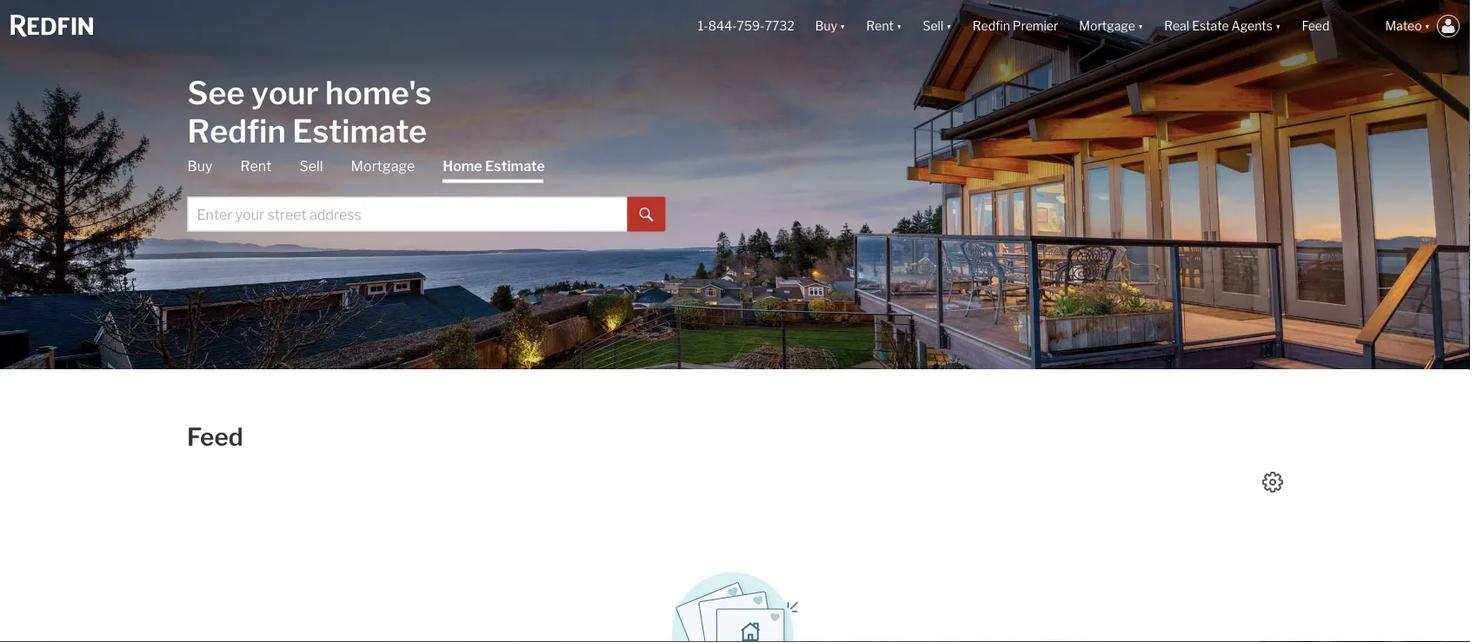 Task type: describe. For each thing, give the bounding box(es) containing it.
real estate agents ▾ button
[[1154, 0, 1291, 52]]

home
[[443, 158, 482, 175]]

submit search image
[[639, 208, 653, 222]]

▾ inside dropdown button
[[1275, 19, 1281, 33]]

mateo ▾
[[1385, 19, 1430, 33]]

mortgage for mortgage
[[351, 158, 415, 175]]

▾ for mateo ▾
[[1425, 19, 1430, 33]]

buy ▾
[[815, 19, 846, 33]]

agents
[[1232, 19, 1273, 33]]

1-
[[698, 19, 708, 33]]

sell ▾ button
[[912, 0, 962, 52]]

1 vertical spatial feed
[[187, 423, 243, 452]]

real estate agents ▾ link
[[1164, 0, 1281, 52]]

buy ▾ button
[[815, 0, 846, 52]]

your
[[251, 73, 319, 112]]

real
[[1164, 19, 1189, 33]]

see
[[187, 73, 245, 112]]

759-
[[737, 19, 765, 33]]

mateo
[[1385, 19, 1422, 33]]

see your home's redfin estimate
[[187, 73, 432, 150]]

mortgage ▾ button
[[1069, 0, 1154, 52]]

1 vertical spatial estimate
[[485, 158, 545, 175]]

buy for buy ▾
[[815, 19, 837, 33]]

sell for sell ▾
[[923, 19, 944, 33]]

▾ for sell ▾
[[946, 19, 952, 33]]

sell link
[[299, 157, 323, 176]]

redfin inside button
[[973, 19, 1010, 33]]



Task type: vqa. For each thing, say whether or not it's contained in the screenshot.
Sell
yes



Task type: locate. For each thing, give the bounding box(es) containing it.
real estate agents ▾
[[1164, 19, 1281, 33]]

buy right 7732
[[815, 19, 837, 33]]

rent link
[[240, 157, 272, 176]]

mortgage ▾ button
[[1079, 0, 1143, 52]]

1 horizontal spatial mortgage
[[1079, 19, 1135, 33]]

0 vertical spatial rent
[[866, 19, 894, 33]]

feed inside feed button
[[1302, 19, 1330, 33]]

▾ left rent ▾
[[840, 19, 846, 33]]

sell inside dropdown button
[[923, 19, 944, 33]]

sell right rent ▾
[[923, 19, 944, 33]]

6 ▾ from the left
[[1425, 19, 1430, 33]]

sell ▾
[[923, 19, 952, 33]]

estimate
[[292, 112, 427, 150], [485, 158, 545, 175]]

mortgage for mortgage ▾
[[1079, 19, 1135, 33]]

estimate right home on the top left
[[485, 158, 545, 175]]

tab list containing buy
[[187, 157, 666, 232]]

redfin up rent link
[[187, 112, 286, 150]]

Enter your street address search field
[[187, 197, 627, 232]]

sell down see your home's redfin estimate
[[299, 158, 323, 175]]

home estimate link
[[443, 157, 545, 183]]

buy inside buy ▾ dropdown button
[[815, 19, 837, 33]]

redfin inside see your home's redfin estimate
[[187, 112, 286, 150]]

5 ▾ from the left
[[1275, 19, 1281, 33]]

0 horizontal spatial redfin
[[187, 112, 286, 150]]

1 horizontal spatial estimate
[[485, 158, 545, 175]]

▾ left sell ▾
[[896, 19, 902, 33]]

0 vertical spatial estimate
[[292, 112, 427, 150]]

3 ▾ from the left
[[946, 19, 952, 33]]

buy inside tab list
[[187, 158, 213, 175]]

rent for rent ▾
[[866, 19, 894, 33]]

1 horizontal spatial buy
[[815, 19, 837, 33]]

tab list
[[187, 157, 666, 232]]

mortgage inside dropdown button
[[1079, 19, 1135, 33]]

buy
[[815, 19, 837, 33], [187, 158, 213, 175]]

mortgage link
[[351, 157, 415, 176]]

premier
[[1013, 19, 1058, 33]]

▾ right rent ▾
[[946, 19, 952, 33]]

▾ for buy ▾
[[840, 19, 846, 33]]

0 horizontal spatial buy
[[187, 158, 213, 175]]

1 horizontal spatial sell
[[923, 19, 944, 33]]

rent right buy ▾
[[866, 19, 894, 33]]

0 vertical spatial buy
[[815, 19, 837, 33]]

home estimate
[[443, 158, 545, 175]]

1 vertical spatial rent
[[240, 158, 272, 175]]

▾ left real
[[1138, 19, 1143, 33]]

redfin left premier
[[973, 19, 1010, 33]]

▾ for mortgage ▾
[[1138, 19, 1143, 33]]

rent ▾ button
[[866, 0, 902, 52]]

sell
[[923, 19, 944, 33], [299, 158, 323, 175]]

844-
[[708, 19, 737, 33]]

7732
[[765, 19, 794, 33]]

0 horizontal spatial feed
[[187, 423, 243, 452]]

0 horizontal spatial sell
[[299, 158, 323, 175]]

1 vertical spatial redfin
[[187, 112, 286, 150]]

sell ▾ button
[[923, 0, 952, 52]]

mortgage ▾
[[1079, 19, 1143, 33]]

redfin premier
[[973, 19, 1058, 33]]

0 horizontal spatial rent
[[240, 158, 272, 175]]

0 horizontal spatial mortgage
[[351, 158, 415, 175]]

▾
[[840, 19, 846, 33], [896, 19, 902, 33], [946, 19, 952, 33], [1138, 19, 1143, 33], [1275, 19, 1281, 33], [1425, 19, 1430, 33]]

1 ▾ from the left
[[840, 19, 846, 33]]

1 horizontal spatial feed
[[1302, 19, 1330, 33]]

sell for sell
[[299, 158, 323, 175]]

1 vertical spatial sell
[[299, 158, 323, 175]]

0 vertical spatial mortgage
[[1079, 19, 1135, 33]]

redfin
[[973, 19, 1010, 33], [187, 112, 286, 150]]

buy ▾ button
[[805, 0, 856, 52]]

0 vertical spatial feed
[[1302, 19, 1330, 33]]

rent
[[866, 19, 894, 33], [240, 158, 272, 175]]

1 vertical spatial buy
[[187, 158, 213, 175]]

▾ right mateo
[[1425, 19, 1430, 33]]

estimate up the mortgage link
[[292, 112, 427, 150]]

estimate inside see your home's redfin estimate
[[292, 112, 427, 150]]

1-844-759-7732
[[698, 19, 794, 33]]

buy left rent link
[[187, 158, 213, 175]]

▾ for rent ▾
[[896, 19, 902, 33]]

1 horizontal spatial rent
[[866, 19, 894, 33]]

2 ▾ from the left
[[896, 19, 902, 33]]

estate
[[1192, 19, 1229, 33]]

0 vertical spatial redfin
[[973, 19, 1010, 33]]

buy for buy
[[187, 158, 213, 175]]

rent ▾ button
[[856, 0, 912, 52]]

1 horizontal spatial redfin
[[973, 19, 1010, 33]]

rent for rent
[[240, 158, 272, 175]]

mortgage up enter your street address search box
[[351, 158, 415, 175]]

home's
[[325, 73, 432, 112]]

feed
[[1302, 19, 1330, 33], [187, 423, 243, 452]]

mortgage
[[1079, 19, 1135, 33], [351, 158, 415, 175]]

mortgage left real
[[1079, 19, 1135, 33]]

rent ▾
[[866, 19, 902, 33]]

redfin premier button
[[962, 0, 1069, 52]]

0 horizontal spatial estimate
[[292, 112, 427, 150]]

rent inside rent ▾ dropdown button
[[866, 19, 894, 33]]

1-844-759-7732 link
[[698, 19, 794, 33]]

▾ right agents
[[1275, 19, 1281, 33]]

4 ▾ from the left
[[1138, 19, 1143, 33]]

1 vertical spatial mortgage
[[351, 158, 415, 175]]

feed button
[[1291, 0, 1375, 52]]

rent left sell link at the top
[[240, 158, 272, 175]]

0 vertical spatial sell
[[923, 19, 944, 33]]

buy link
[[187, 157, 213, 176]]



